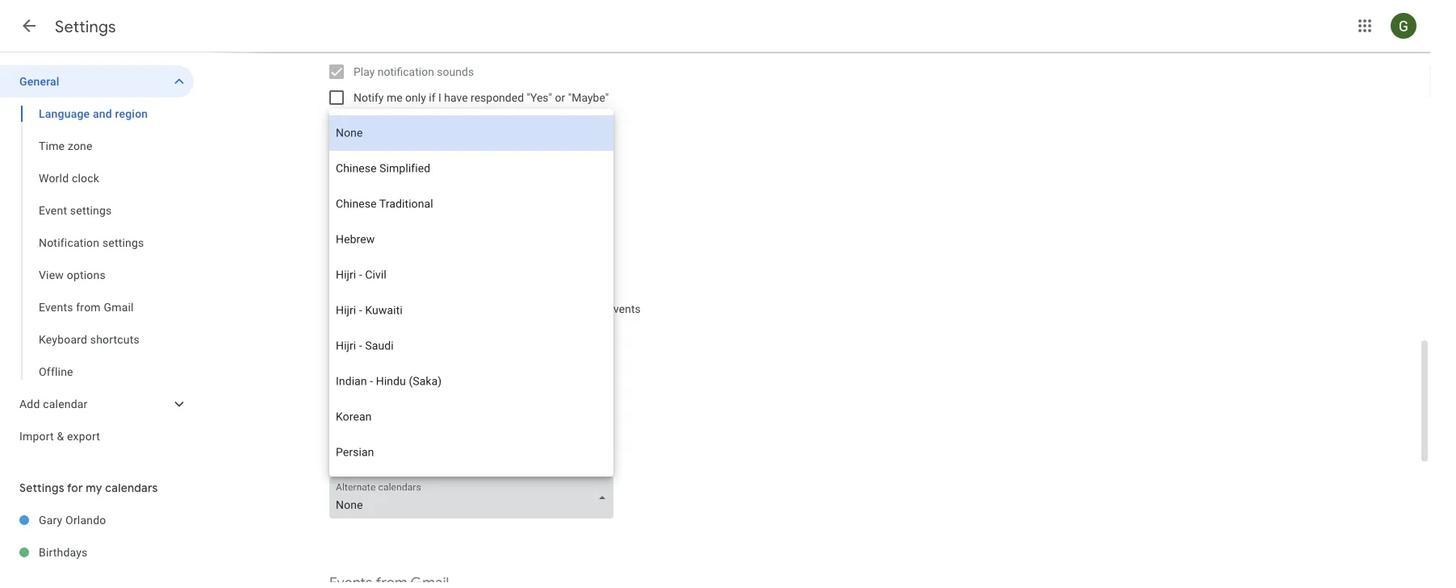 Task type: locate. For each thing, give the bounding box(es) containing it.
settings
[[70, 204, 112, 217], [102, 236, 144, 249]]

notify me only if i have responded "yes" or "maybe"
[[354, 91, 609, 104]]

group
[[0, 98, 194, 388]]

view options down 'notification' in the left top of the page
[[39, 268, 106, 282]]

display
[[354, 302, 390, 316]]

settings for notification settings
[[102, 236, 144, 249]]

settings right 'notification' in the left top of the page
[[102, 236, 144, 249]]

0 vertical spatial show
[[354, 199, 382, 212]]

view up events
[[39, 268, 64, 282]]

sounds
[[437, 65, 474, 78]]

view options
[[329, 166, 413, 184], [39, 268, 106, 282]]

0 vertical spatial calendars
[[381, 354, 430, 367]]

events up reduce the brightness of past events
[[432, 302, 465, 316]]

settings up notification settings
[[70, 204, 112, 217]]

show week numbers
[[354, 277, 458, 290]]

options up show weekends
[[364, 166, 413, 184]]

the left same
[[468, 302, 484, 316]]

events down size
[[506, 328, 540, 342]]

day
[[507, 354, 525, 367]]

calendars
[[381, 354, 430, 367], [105, 481, 158, 496]]

settings
[[55, 16, 116, 37], [19, 481, 64, 496]]

None field
[[329, 477, 620, 519]]

show up display
[[354, 277, 382, 290]]

go back image
[[19, 16, 39, 36]]

1 side from the left
[[433, 354, 454, 367]]

options inside group
[[67, 268, 106, 282]]

minute
[[570, 302, 605, 316]]

orlando
[[65, 514, 106, 527]]

2 show from the top
[[354, 225, 382, 238]]

show
[[354, 199, 382, 212], [354, 225, 382, 238], [354, 277, 382, 290]]

reduce the brightness of past events
[[354, 328, 540, 342]]

world
[[39, 172, 69, 185]]

1 vertical spatial calendars
[[105, 481, 158, 496]]

me
[[387, 91, 403, 104]]

as
[[540, 302, 552, 316]]

1 show from the top
[[354, 199, 382, 212]]

the down shorter
[[394, 328, 410, 342]]

calendars right my
[[105, 481, 158, 496]]

settings left for
[[19, 481, 64, 496]]

time zone
[[39, 139, 93, 153]]

0 vertical spatial settings
[[55, 16, 116, 37]]

calendars down reduce
[[381, 354, 430, 367]]

show for show declined events
[[354, 225, 382, 238]]

1 vertical spatial settings
[[102, 236, 144, 249]]

1 horizontal spatial side
[[471, 354, 492, 367]]

show for show week numbers
[[354, 277, 382, 290]]

events
[[429, 225, 463, 238], [432, 302, 465, 316], [608, 302, 641, 316], [506, 328, 540, 342]]

notification settings
[[39, 236, 144, 249]]

view
[[329, 166, 361, 184], [39, 268, 64, 282], [354, 354, 378, 367], [528, 354, 553, 367]]

1 horizontal spatial calendars
[[381, 354, 430, 367]]

options up events from gmail on the bottom left of page
[[67, 268, 106, 282]]

hijri - saudi option
[[329, 329, 614, 364]]

weekends
[[384, 199, 435, 212]]

tree
[[0, 65, 194, 453]]

or
[[555, 91, 565, 104]]

side
[[433, 354, 454, 367], [471, 354, 492, 367]]

shortcuts
[[90, 333, 140, 346]]

reduce
[[354, 328, 391, 342]]

the
[[468, 302, 484, 316], [394, 328, 410, 342]]

"maybe"
[[568, 91, 609, 104]]

0 horizontal spatial options
[[67, 268, 106, 282]]

from
[[76, 301, 101, 314]]

0 horizontal spatial calendars
[[105, 481, 158, 496]]

settings up general tree item
[[55, 16, 116, 37]]

0 horizontal spatial the
[[394, 328, 410, 342]]

view down reduce
[[354, 354, 378, 367]]

&
[[57, 430, 64, 443]]

settings for my calendars
[[19, 481, 158, 496]]

3 show from the top
[[354, 277, 382, 290]]

add calendar
[[19, 398, 88, 411]]

show down show weekends
[[354, 225, 382, 238]]

zone
[[68, 139, 93, 153]]

0 vertical spatial the
[[468, 302, 484, 316]]

indian - hindu (saka) option
[[329, 364, 614, 400]]

show left weekends
[[354, 199, 382, 212]]

gmail
[[104, 301, 134, 314]]

2 vertical spatial show
[[354, 277, 382, 290]]

group containing language and region
[[0, 98, 194, 388]]

1 vertical spatial show
[[354, 225, 382, 238]]

side left in
[[471, 354, 492, 367]]

1 vertical spatial settings
[[19, 481, 64, 496]]

calendar
[[43, 398, 88, 411]]

0 horizontal spatial side
[[433, 354, 454, 367]]

0 vertical spatial view options
[[329, 166, 413, 184]]

0 vertical spatial options
[[364, 166, 413, 184]]

alternate calendars list box
[[329, 109, 614, 477]]

1 vertical spatial view options
[[39, 268, 106, 282]]

my
[[86, 481, 102, 496]]

event settings
[[39, 204, 112, 217]]

settings for my calendars tree
[[0, 505, 194, 569]]

if
[[429, 91, 436, 104]]

import
[[19, 430, 54, 443]]

settings heading
[[55, 16, 116, 37]]

settings for settings for my calendars
[[19, 481, 64, 496]]

options
[[364, 166, 413, 184], [67, 268, 106, 282]]

0 vertical spatial settings
[[70, 204, 112, 217]]

clock
[[72, 172, 99, 185]]

view options inside group
[[39, 268, 106, 282]]

view right day
[[528, 354, 553, 367]]

korean option
[[329, 400, 614, 435]]

notification
[[39, 236, 99, 249]]

keyboard
[[39, 333, 87, 346]]

view options up show weekends
[[329, 166, 413, 184]]

side left by on the bottom of the page
[[433, 354, 454, 367]]

30
[[555, 302, 567, 316]]

1 vertical spatial options
[[67, 268, 106, 282]]

gary orlando
[[39, 514, 106, 527]]

shorter
[[393, 302, 429, 316]]

events
[[39, 301, 73, 314]]

display shorter events the same size as 30 minute events
[[354, 302, 641, 316]]

keyboard shortcuts
[[39, 333, 140, 346]]

0 horizontal spatial view options
[[39, 268, 106, 282]]

import & export
[[19, 430, 100, 443]]

1 horizontal spatial view options
[[329, 166, 413, 184]]

chinese traditional option
[[329, 187, 614, 222]]

add
[[19, 398, 40, 411]]



Task type: vqa. For each thing, say whether or not it's contained in the screenshot.
Settings Heading
yes



Task type: describe. For each thing, give the bounding box(es) containing it.
1 vertical spatial the
[[394, 328, 410, 342]]

events from gmail
[[39, 301, 134, 314]]

settings for event settings
[[70, 204, 112, 217]]

have
[[444, 91, 468, 104]]

play
[[354, 65, 375, 78]]

region
[[115, 107, 148, 120]]

only
[[405, 91, 426, 104]]

view calendars side by side in day view
[[354, 354, 553, 367]]

events down the chinese traditional option
[[429, 225, 463, 238]]

by
[[457, 354, 468, 367]]

none option
[[329, 115, 614, 151]]

week
[[384, 277, 411, 290]]

language and region
[[39, 107, 148, 120]]

view up show weekends
[[329, 166, 361, 184]]

notification
[[378, 65, 434, 78]]

offline
[[39, 365, 73, 379]]

view inside group
[[39, 268, 64, 282]]

2 side from the left
[[471, 354, 492, 367]]

show for show weekends
[[354, 199, 382, 212]]

show declined events
[[354, 225, 463, 238]]

general
[[19, 75, 59, 88]]

hebrew option
[[329, 222, 614, 258]]

"yes"
[[527, 91, 552, 104]]

hijri - kuwaiti option
[[329, 293, 614, 329]]

hijri - civil option
[[329, 258, 614, 293]]

show weekends
[[354, 199, 435, 212]]

1 horizontal spatial the
[[468, 302, 484, 316]]

event
[[39, 204, 67, 217]]

past
[[482, 328, 504, 342]]

language
[[39, 107, 90, 120]]

for
[[67, 481, 83, 496]]

declined
[[384, 225, 427, 238]]

brightness
[[413, 328, 466, 342]]

1 horizontal spatial options
[[364, 166, 413, 184]]

notify
[[354, 91, 384, 104]]

time
[[39, 139, 65, 153]]

numbers
[[413, 277, 458, 290]]

play notification sounds
[[354, 65, 474, 78]]

export
[[67, 430, 100, 443]]

and
[[93, 107, 112, 120]]

same
[[486, 302, 514, 316]]

world clock
[[39, 172, 99, 185]]

gary
[[39, 514, 63, 527]]

birthdays link
[[39, 537, 194, 569]]

persian option
[[329, 435, 614, 471]]

gary orlando tree item
[[0, 505, 194, 537]]

size
[[517, 302, 537, 316]]

settings for settings
[[55, 16, 116, 37]]

birthdays
[[39, 546, 88, 560]]

responded
[[471, 91, 524, 104]]

events right minute
[[608, 302, 641, 316]]

general tree item
[[0, 65, 194, 98]]

of
[[468, 328, 479, 342]]

in
[[495, 354, 504, 367]]

tree containing general
[[0, 65, 194, 453]]

i
[[438, 91, 441, 104]]

birthdays tree item
[[0, 537, 194, 569]]

chinese simplified option
[[329, 151, 614, 187]]



